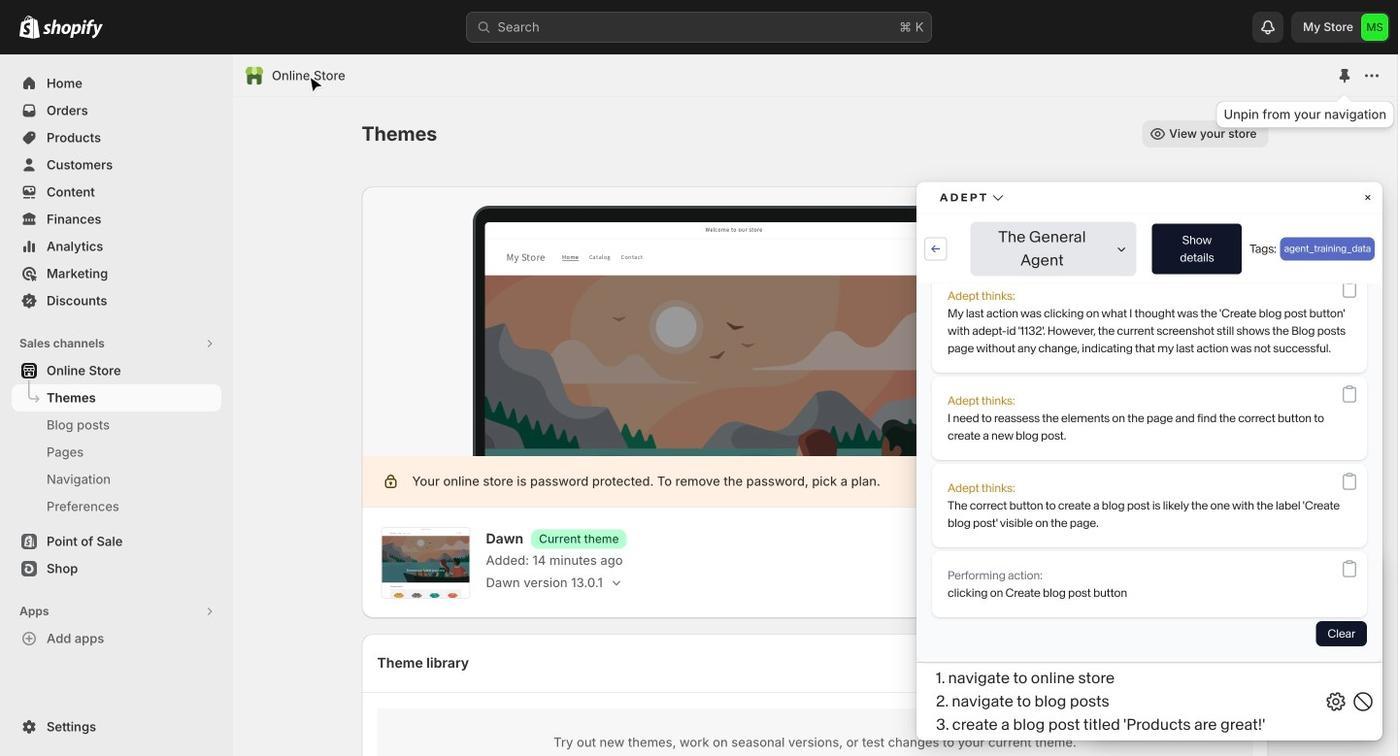 Task type: describe. For each thing, give the bounding box(es) containing it.
1 horizontal spatial shopify image
[[43, 19, 103, 39]]

0 horizontal spatial shopify image
[[19, 15, 40, 39]]



Task type: locate. For each thing, give the bounding box(es) containing it.
my store image
[[1362, 14, 1389, 41]]

shopify image
[[19, 15, 40, 39], [43, 19, 103, 39]]

online store image
[[245, 66, 264, 85]]

tooltip
[[1217, 101, 1395, 128]]



Task type: vqa. For each thing, say whether or not it's contained in the screenshot.
tooltip
yes



